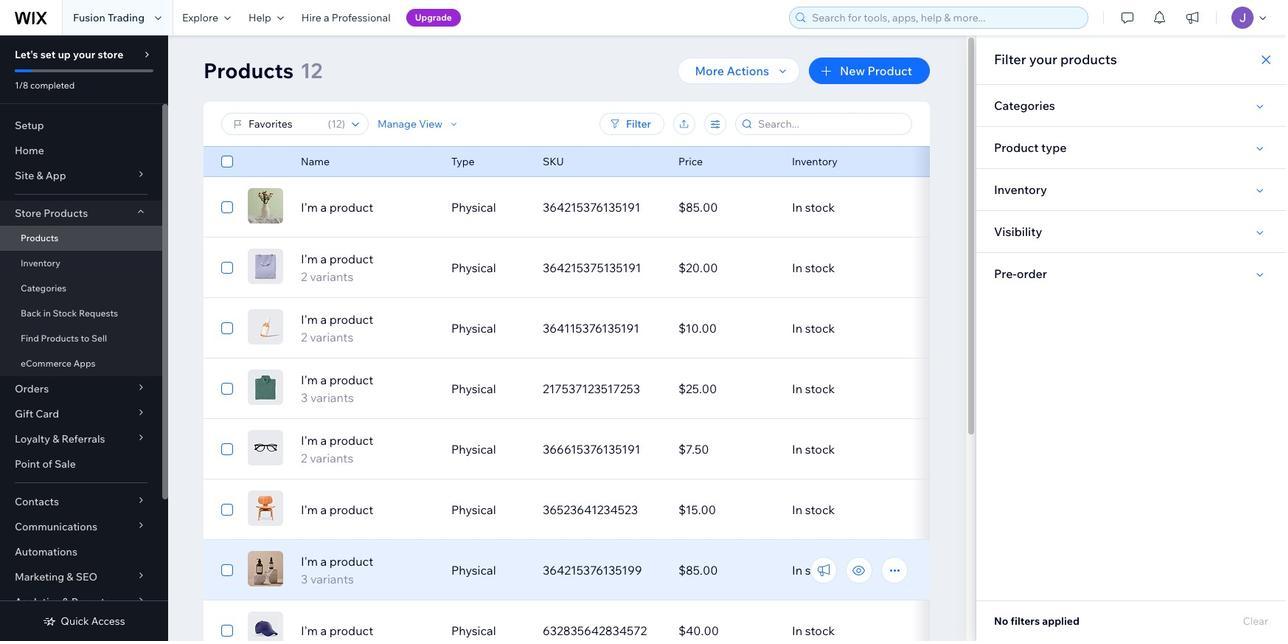 Task type: locate. For each thing, give the bounding box(es) containing it.
3 variants from the top
[[310, 390, 354, 405]]

fusion trading
[[73, 11, 145, 24]]

categories inside the sidebar element
[[21, 283, 66, 294]]

1 stock from the top
[[805, 200, 835, 215]]

$85.00 link up $40.00 link
[[670, 552, 783, 588]]

gift card
[[15, 407, 59, 420]]

1 physical from the top
[[451, 200, 496, 215]]

quick
[[61, 614, 89, 628]]

1/8 completed
[[15, 80, 75, 91]]

2 i'm a product link from the top
[[292, 501, 443, 519]]

apps
[[74, 358, 96, 369]]

pre-
[[994, 266, 1017, 281]]

let's
[[15, 48, 38, 61]]

3 i'm a product from the top
[[301, 623, 373, 638]]

1 vertical spatial product
[[994, 140, 1039, 155]]

& inside popup button
[[67, 570, 73, 583]]

5 in from the top
[[792, 442, 803, 457]]

in for 364215375135191
[[792, 260, 803, 275]]

in for 36523641234523
[[792, 502, 803, 517]]

7 in stock from the top
[[792, 563, 835, 578]]

stock for 366615376135191
[[805, 442, 835, 457]]

ecommerce apps
[[21, 358, 96, 369]]

inventory
[[792, 155, 838, 168], [994, 182, 1047, 197], [21, 257, 60, 269]]

4 in from the top
[[792, 381, 803, 396]]

0 vertical spatial 2
[[301, 269, 307, 284]]

a
[[324, 11, 329, 24], [320, 200, 327, 215], [320, 252, 327, 266], [320, 312, 327, 327], [320, 373, 327, 387], [320, 433, 327, 448], [320, 502, 327, 517], [320, 554, 327, 569], [320, 623, 327, 638]]

Search... field
[[754, 114, 907, 134]]

inventory up the visibility
[[994, 182, 1047, 197]]

None checkbox
[[221, 198, 233, 216], [221, 319, 233, 337], [221, 440, 233, 458], [221, 198, 233, 216], [221, 319, 233, 337], [221, 440, 233, 458]]

$25.00 link
[[670, 371, 783, 406]]

3 physical link from the top
[[443, 311, 534, 346]]

upgrade
[[415, 12, 452, 23]]

categories up in
[[21, 283, 66, 294]]

i'm a product 3 variants
[[301, 373, 373, 405], [301, 554, 373, 586]]

inventory down search... field
[[792, 155, 838, 168]]

)
[[342, 117, 345, 131]]

in stock
[[792, 200, 835, 215], [792, 260, 835, 275], [792, 321, 835, 336], [792, 381, 835, 396], [792, 442, 835, 457], [792, 502, 835, 517], [792, 563, 835, 578], [792, 623, 835, 638]]

6 stock from the top
[[805, 502, 835, 517]]

2 horizontal spatial inventory
[[994, 182, 1047, 197]]

0 horizontal spatial filter
[[626, 117, 651, 131]]

& left seo
[[67, 570, 73, 583]]

filter inside filter button
[[626, 117, 651, 131]]

3 in stock link from the top
[[783, 311, 919, 346]]

point
[[15, 457, 40, 471]]

8 in from the top
[[792, 623, 803, 638]]

& right the site
[[36, 169, 43, 182]]

sku
[[543, 155, 564, 168]]

app
[[46, 169, 66, 182]]

1 horizontal spatial filter
[[994, 51, 1027, 68]]

0 vertical spatial 3
[[301, 390, 308, 405]]

$85.00 up $40.00
[[679, 563, 718, 578]]

632835642834572
[[543, 623, 647, 638]]

variants
[[310, 269, 354, 284], [310, 330, 354, 344], [310, 390, 354, 405], [310, 451, 354, 465], [310, 572, 354, 586]]

1 vertical spatial categories
[[21, 283, 66, 294]]

name
[[301, 155, 330, 168]]

home
[[15, 144, 44, 157]]

store
[[98, 48, 123, 61]]

1 vertical spatial 12
[[331, 117, 342, 131]]

inventory link
[[0, 251, 162, 276]]

in stock link for 364215376135199
[[783, 552, 919, 588]]

quick access button
[[43, 614, 125, 628]]

3 i'm a product link from the top
[[292, 622, 443, 640]]

in
[[792, 200, 803, 215], [792, 260, 803, 275], [792, 321, 803, 336], [792, 381, 803, 396], [792, 442, 803, 457], [792, 502, 803, 517], [792, 563, 803, 578], [792, 623, 803, 638]]

366615376135191 link
[[534, 432, 670, 467]]

store products button
[[0, 201, 162, 226]]

stock for 364215376135199
[[805, 563, 835, 578]]

4 physical link from the top
[[443, 371, 534, 406]]

products up ecommerce apps
[[41, 333, 79, 344]]

more actions
[[695, 63, 769, 78]]

products up products link
[[44, 207, 88, 220]]

i'm a product 2 variants for 364215375135191
[[301, 252, 373, 284]]

3 i'm a product 2 variants from the top
[[301, 433, 373, 465]]

in stock for 366615376135191
[[792, 442, 835, 457]]

6 product from the top
[[330, 502, 373, 517]]

1 vertical spatial inventory
[[994, 182, 1047, 197]]

physical link for 36523641234523
[[443, 492, 534, 527]]

& for site
[[36, 169, 43, 182]]

site & app button
[[0, 163, 162, 188]]

6 physical link from the top
[[443, 492, 534, 527]]

$85.00 down price
[[679, 200, 718, 215]]

i'm a product link for 364215376135191
[[292, 198, 443, 216]]

2 vertical spatial inventory
[[21, 257, 60, 269]]

5 i'm from the top
[[301, 433, 318, 448]]

$85.00 link for 364215376135199
[[670, 552, 783, 588]]

2 in stock link from the top
[[783, 250, 919, 285]]

1 vertical spatial filter
[[626, 117, 651, 131]]

filter for filter your products
[[994, 51, 1027, 68]]

filter button
[[600, 113, 665, 135]]

0 vertical spatial 12
[[300, 58, 323, 83]]

1 horizontal spatial inventory
[[792, 155, 838, 168]]

0 vertical spatial i'm a product 3 variants
[[301, 373, 373, 405]]

reports
[[71, 595, 110, 609]]

5 product from the top
[[330, 433, 373, 448]]

$85.00 for 364215376135199
[[679, 563, 718, 578]]

1 $85.00 from the top
[[679, 200, 718, 215]]

2 physical from the top
[[451, 260, 496, 275]]

0 horizontal spatial categories
[[21, 283, 66, 294]]

physical for 364215376135199
[[451, 563, 496, 578]]

1 in from the top
[[792, 200, 803, 215]]

5 stock from the top
[[805, 442, 835, 457]]

& for marketing
[[67, 570, 73, 583]]

inventory inside "inventory" link
[[21, 257, 60, 269]]

2 physical link from the top
[[443, 250, 534, 285]]

i'm a product 3 variants for 217537123517253
[[301, 373, 373, 405]]

0 vertical spatial i'm a product
[[301, 200, 373, 215]]

categories
[[994, 98, 1055, 113], [21, 283, 66, 294]]

1 vertical spatial 2
[[301, 330, 307, 344]]

2 3 from the top
[[301, 572, 308, 586]]

& for analytics
[[62, 595, 69, 609]]

i'm a product link for 632835642834572
[[292, 622, 443, 640]]

2
[[301, 269, 307, 284], [301, 330, 307, 344], [301, 451, 307, 465]]

in for 364115376135191
[[792, 321, 803, 336]]

help
[[249, 11, 271, 24]]

2 variants from the top
[[310, 330, 354, 344]]

your
[[73, 48, 95, 61], [1030, 51, 1058, 68]]

1 i'm a product from the top
[[301, 200, 373, 215]]

0 vertical spatial $85.00 link
[[670, 190, 783, 225]]

1 physical link from the top
[[443, 190, 534, 225]]

in stock for 364215375135191
[[792, 260, 835, 275]]

stock for 36523641234523
[[805, 502, 835, 517]]

setup
[[15, 119, 44, 132]]

your inside the sidebar element
[[73, 48, 95, 61]]

7 physical from the top
[[451, 563, 496, 578]]

categories up product type
[[994, 98, 1055, 113]]

8 in stock link from the top
[[783, 613, 919, 641]]

i'm
[[301, 200, 318, 215], [301, 252, 318, 266], [301, 312, 318, 327], [301, 373, 318, 387], [301, 433, 318, 448], [301, 502, 318, 517], [301, 554, 318, 569], [301, 623, 318, 638]]

3 stock from the top
[[805, 321, 835, 336]]

3 in stock from the top
[[792, 321, 835, 336]]

i'm a product 2 variants
[[301, 252, 373, 284], [301, 312, 373, 344], [301, 433, 373, 465]]

communications button
[[0, 514, 162, 539]]

4 in stock link from the top
[[783, 371, 919, 406]]

store products
[[15, 207, 88, 220]]

7 physical link from the top
[[443, 552, 534, 588]]

in stock for 364215376135191
[[792, 200, 835, 215]]

0 horizontal spatial 12
[[300, 58, 323, 83]]

physical for 364115376135191
[[451, 321, 496, 336]]

8 stock from the top
[[805, 623, 835, 638]]

2 in stock from the top
[[792, 260, 835, 275]]

2 vertical spatial i'm a product
[[301, 623, 373, 638]]

2 for 364115376135191
[[301, 330, 307, 344]]

7 in from the top
[[792, 563, 803, 578]]

6 in from the top
[[792, 502, 803, 517]]

variants for 217537123517253
[[310, 390, 354, 405]]

& inside dropdown button
[[36, 169, 43, 182]]

i'm a product for 364215376135191
[[301, 200, 373, 215]]

0 horizontal spatial inventory
[[21, 257, 60, 269]]

2 i'm a product 2 variants from the top
[[301, 312, 373, 344]]

1 i'm a product link from the top
[[292, 198, 443, 216]]

4 variants from the top
[[310, 451, 354, 465]]

product
[[868, 63, 912, 78], [994, 140, 1039, 155]]

6 physical from the top
[[451, 502, 496, 517]]

2 in from the top
[[792, 260, 803, 275]]

physical link for 366615376135191
[[443, 432, 534, 467]]

1 i'm from the top
[[301, 200, 318, 215]]

site
[[15, 169, 34, 182]]

0 vertical spatial i'm a product link
[[292, 198, 443, 216]]

12
[[300, 58, 323, 83], [331, 117, 342, 131]]

1 horizontal spatial 12
[[331, 117, 342, 131]]

point of sale
[[15, 457, 76, 471]]

3 2 from the top
[[301, 451, 307, 465]]

physical
[[451, 200, 496, 215], [451, 260, 496, 275], [451, 321, 496, 336], [451, 381, 496, 396], [451, 442, 496, 457], [451, 502, 496, 517], [451, 563, 496, 578], [451, 623, 496, 638]]

1 vertical spatial i'm a product 2 variants
[[301, 312, 373, 344]]

0 horizontal spatial product
[[868, 63, 912, 78]]

217537123517253
[[543, 381, 640, 396]]

gift card button
[[0, 401, 162, 426]]

1 variants from the top
[[310, 269, 354, 284]]

7 in stock link from the top
[[783, 552, 919, 588]]

5 physical link from the top
[[443, 432, 534, 467]]

product right new
[[868, 63, 912, 78]]

2 i'm a product 3 variants from the top
[[301, 554, 373, 586]]

2 vertical spatial i'm a product 2 variants
[[301, 433, 373, 465]]

12 down hire on the left of the page
[[300, 58, 323, 83]]

1 horizontal spatial your
[[1030, 51, 1058, 68]]

364215376135191
[[543, 200, 641, 215]]

0 vertical spatial filter
[[994, 51, 1027, 68]]

manage view
[[378, 117, 443, 131]]

8 physical from the top
[[451, 623, 496, 638]]

1 vertical spatial 3
[[301, 572, 308, 586]]

36523641234523
[[543, 502, 638, 517]]

6 i'm from the top
[[301, 502, 318, 517]]

3
[[301, 390, 308, 405], [301, 572, 308, 586]]

7 stock from the top
[[805, 563, 835, 578]]

1 in stock link from the top
[[783, 190, 919, 225]]

1 2 from the top
[[301, 269, 307, 284]]

your right up
[[73, 48, 95, 61]]

2 2 from the top
[[301, 330, 307, 344]]

inventory down products link
[[21, 257, 60, 269]]

i'm a product 2 variants for 366615376135191
[[301, 433, 373, 465]]

in for 364215376135199
[[792, 563, 803, 578]]

& up quick
[[62, 595, 69, 609]]

5 in stock from the top
[[792, 442, 835, 457]]

3 physical from the top
[[451, 321, 496, 336]]

3 in from the top
[[792, 321, 803, 336]]

physical for 36523641234523
[[451, 502, 496, 517]]

2 vertical spatial i'm a product link
[[292, 622, 443, 640]]

in stock for 364215376135199
[[792, 563, 835, 578]]

2 stock from the top
[[805, 260, 835, 275]]

6 in stock from the top
[[792, 502, 835, 517]]

marketing & seo
[[15, 570, 97, 583]]

0 vertical spatial i'm a product 2 variants
[[301, 252, 373, 284]]

4 stock from the top
[[805, 381, 835, 396]]

1 3 from the top
[[301, 390, 308, 405]]

stock for 632835642834572
[[805, 623, 835, 638]]

$7.50 link
[[670, 432, 783, 467]]

1 vertical spatial i'm a product link
[[292, 501, 443, 519]]

products down store
[[21, 232, 59, 243]]

364215376135199 link
[[534, 552, 670, 588]]

filter for filter
[[626, 117, 651, 131]]

8 physical link from the top
[[443, 613, 534, 641]]

more
[[695, 63, 724, 78]]

1 vertical spatial i'm a product
[[301, 502, 373, 517]]

0 vertical spatial inventory
[[792, 155, 838, 168]]

0 vertical spatial $85.00
[[679, 200, 718, 215]]

1 i'm a product 3 variants from the top
[[301, 373, 373, 405]]

4 in stock from the top
[[792, 381, 835, 396]]

12 for products 12
[[300, 58, 323, 83]]

applied
[[1042, 614, 1080, 628]]

0 vertical spatial product
[[868, 63, 912, 78]]

2 i'm a product from the top
[[301, 502, 373, 517]]

2 $85.00 link from the top
[[670, 552, 783, 588]]

$20.00
[[679, 260, 718, 275]]

stock for 364115376135191
[[805, 321, 835, 336]]

&
[[36, 169, 43, 182], [52, 432, 59, 446], [67, 570, 73, 583], [62, 595, 69, 609]]

$85.00 for 364215376135191
[[679, 200, 718, 215]]

$85.00 link down price
[[670, 190, 783, 225]]

$85.00
[[679, 200, 718, 215], [679, 563, 718, 578]]

physical for 217537123517253
[[451, 381, 496, 396]]

price
[[679, 155, 703, 168]]

5 variants from the top
[[310, 572, 354, 586]]

2 vertical spatial 2
[[301, 451, 307, 465]]

your left the products on the top of the page
[[1030, 51, 1058, 68]]

sale
[[55, 457, 76, 471]]

1 horizontal spatial categories
[[994, 98, 1055, 113]]

1 vertical spatial i'm a product 3 variants
[[301, 554, 373, 586]]

1 in stock from the top
[[792, 200, 835, 215]]

2 $85.00 from the top
[[679, 563, 718, 578]]

0 vertical spatial categories
[[994, 98, 1055, 113]]

3 for 217537123517253
[[301, 390, 308, 405]]

1 vertical spatial $85.00 link
[[670, 552, 783, 588]]

product left type
[[994, 140, 1039, 155]]

1 product from the top
[[330, 200, 373, 215]]

1 i'm a product 2 variants from the top
[[301, 252, 373, 284]]

4 physical from the top
[[451, 381, 496, 396]]

1 $85.00 link from the top
[[670, 190, 783, 225]]

in stock link for 366615376135191
[[783, 432, 919, 467]]

6 in stock link from the top
[[783, 492, 919, 527]]

0 horizontal spatial your
[[73, 48, 95, 61]]

i'm a product
[[301, 200, 373, 215], [301, 502, 373, 517], [301, 623, 373, 638]]

5 in stock link from the top
[[783, 432, 919, 467]]

stock for 217537123517253
[[805, 381, 835, 396]]

12 right unsaved view field
[[331, 117, 342, 131]]

& right loyalty
[[52, 432, 59, 446]]

None checkbox
[[221, 153, 233, 170], [221, 259, 233, 277], [221, 380, 233, 398], [221, 501, 233, 519], [221, 561, 233, 579], [221, 622, 233, 640], [221, 153, 233, 170], [221, 259, 233, 277], [221, 380, 233, 398], [221, 501, 233, 519], [221, 561, 233, 579], [221, 622, 233, 640]]

in for 632835642834572
[[792, 623, 803, 638]]

8 in stock from the top
[[792, 623, 835, 638]]

manage view button
[[378, 117, 460, 131]]

stock for 364215375135191
[[805, 260, 835, 275]]

analytics & reports button
[[0, 589, 162, 614]]

1 vertical spatial $85.00
[[679, 563, 718, 578]]

in stock link for 364215375135191
[[783, 250, 919, 285]]

variants for 364215376135199
[[310, 572, 354, 586]]

$15.00 link
[[670, 492, 783, 527]]

5 physical from the top
[[451, 442, 496, 457]]



Task type: vqa. For each thing, say whether or not it's contained in the screenshot.
ORDERS
yes



Task type: describe. For each thing, give the bounding box(es) containing it.
no
[[994, 614, 1009, 628]]

stock
[[53, 308, 77, 319]]

Unsaved view field
[[244, 114, 324, 134]]

632835642834572 link
[[534, 613, 670, 641]]

364215375135191
[[543, 260, 641, 275]]

364115376135191
[[543, 321, 640, 336]]

set
[[40, 48, 56, 61]]

products 12
[[204, 58, 323, 83]]

7 product from the top
[[330, 554, 373, 569]]

filter your products
[[994, 51, 1117, 68]]

sidebar element
[[0, 35, 168, 641]]

variants for 364215375135191
[[310, 269, 354, 284]]

requests
[[79, 308, 118, 319]]

36523641234523 link
[[534, 492, 670, 527]]

manage
[[378, 117, 417, 131]]

physical link for 364215376135191
[[443, 190, 534, 225]]

variants for 366615376135191
[[310, 451, 354, 465]]

physical link for 217537123517253
[[443, 371, 534, 406]]

i'm a product for 36523641234523
[[301, 502, 373, 517]]

products inside products link
[[21, 232, 59, 243]]

in stock for 632835642834572
[[792, 623, 835, 638]]

automations link
[[0, 539, 162, 564]]

products down the help
[[204, 58, 294, 83]]

explore
[[182, 11, 218, 24]]

i'm a product link for 36523641234523
[[292, 501, 443, 519]]

new product
[[840, 63, 912, 78]]

8 product from the top
[[330, 623, 373, 638]]

let's set up your store
[[15, 48, 123, 61]]

in stock for 36523641234523
[[792, 502, 835, 517]]

$15.00
[[679, 502, 716, 517]]

new
[[840, 63, 865, 78]]

product type
[[994, 140, 1067, 155]]

upgrade button
[[406, 9, 461, 27]]

no filters applied
[[994, 614, 1080, 628]]

$10.00
[[679, 321, 717, 336]]

site & app
[[15, 169, 66, 182]]

find products to sell
[[21, 333, 107, 344]]

type
[[451, 155, 475, 168]]

3 product from the top
[[330, 312, 373, 327]]

to
[[81, 333, 89, 344]]

communications
[[15, 520, 97, 533]]

find
[[21, 333, 39, 344]]

$85.00 link for 364215376135191
[[670, 190, 783, 225]]

2 for 364215375135191
[[301, 269, 307, 284]]

2 for 366615376135191
[[301, 451, 307, 465]]

trading
[[108, 11, 145, 24]]

referrals
[[62, 432, 105, 446]]

$25.00
[[679, 381, 717, 396]]

physical link for 632835642834572
[[443, 613, 534, 641]]

in stock link for 364215376135191
[[783, 190, 919, 225]]

12 for ( 12 )
[[331, 117, 342, 131]]

completed
[[30, 80, 75, 91]]

in stock link for 36523641234523
[[783, 492, 919, 527]]

1 horizontal spatial product
[[994, 140, 1039, 155]]

back in stock requests link
[[0, 301, 162, 326]]

home link
[[0, 138, 162, 163]]

ecommerce apps link
[[0, 351, 162, 376]]

i'm a product 3 variants for 364215376135199
[[301, 554, 373, 586]]

filters
[[1011, 614, 1040, 628]]

orders button
[[0, 376, 162, 401]]

4 i'm from the top
[[301, 373, 318, 387]]

loyalty & referrals button
[[0, 426, 162, 451]]

physical for 364215376135191
[[451, 200, 496, 215]]

a inside 'link'
[[324, 11, 329, 24]]

4 product from the top
[[330, 373, 373, 387]]

variants for 364115376135191
[[310, 330, 354, 344]]

physical link for 364115376135191
[[443, 311, 534, 346]]

access
[[91, 614, 125, 628]]

2 i'm from the top
[[301, 252, 318, 266]]

$7.50
[[679, 442, 709, 457]]

up
[[58, 48, 71, 61]]

in for 364215376135191
[[792, 200, 803, 215]]

view
[[419, 117, 443, 131]]

gift
[[15, 407, 33, 420]]

actions
[[727, 63, 769, 78]]

point of sale link
[[0, 451, 162, 477]]

loyalty & referrals
[[15, 432, 105, 446]]

seo
[[76, 570, 97, 583]]

Search for tools, apps, help & more... field
[[808, 7, 1084, 28]]

in
[[43, 308, 51, 319]]

in stock link for 364115376135191
[[783, 311, 919, 346]]

& for loyalty
[[52, 432, 59, 446]]

back
[[21, 308, 41, 319]]

sell
[[91, 333, 107, 344]]

physical for 632835642834572
[[451, 623, 496, 638]]

stock for 364215376135191
[[805, 200, 835, 215]]

quick access
[[61, 614, 125, 628]]

in for 366615376135191
[[792, 442, 803, 457]]

more actions button
[[678, 58, 800, 84]]

i'm a product 2 variants for 364115376135191
[[301, 312, 373, 344]]

in stock for 217537123517253
[[792, 381, 835, 396]]

2 product from the top
[[330, 252, 373, 266]]

hire a professional link
[[293, 0, 400, 35]]

product inside dropdown button
[[868, 63, 912, 78]]

$20.00 link
[[670, 250, 783, 285]]

in stock link for 217537123517253
[[783, 371, 919, 406]]

physical link for 364215376135199
[[443, 552, 534, 588]]

3 for 364215376135199
[[301, 572, 308, 586]]

pre-order
[[994, 266, 1047, 281]]

categories link
[[0, 276, 162, 301]]

hire
[[302, 11, 322, 24]]

analytics & reports
[[15, 595, 110, 609]]

contacts
[[15, 495, 59, 508]]

( 12 )
[[328, 117, 345, 131]]

professional
[[332, 11, 391, 24]]

$40.00 link
[[670, 613, 783, 641]]

products inside store products popup button
[[44, 207, 88, 220]]

in stock link for 632835642834572
[[783, 613, 919, 641]]

physical for 366615376135191
[[451, 442, 496, 457]]

orders
[[15, 382, 49, 395]]

products inside find products to sell link
[[41, 333, 79, 344]]

364215376135191 link
[[534, 190, 670, 225]]

visibility
[[994, 224, 1043, 239]]

marketing & seo button
[[0, 564, 162, 589]]

i'm a product for 632835642834572
[[301, 623, 373, 638]]

type
[[1042, 140, 1067, 155]]

hire a professional
[[302, 11, 391, 24]]

setup link
[[0, 113, 162, 138]]

3 i'm from the top
[[301, 312, 318, 327]]

new product button
[[809, 58, 930, 84]]

8 i'm from the top
[[301, 623, 318, 638]]

7 i'm from the top
[[301, 554, 318, 569]]

$10.00 link
[[670, 311, 783, 346]]

back in stock requests
[[21, 308, 118, 319]]

physical link for 364215375135191
[[443, 250, 534, 285]]

in stock for 364115376135191
[[792, 321, 835, 336]]

order
[[1017, 266, 1047, 281]]

in for 217537123517253
[[792, 381, 803, 396]]

364115376135191 link
[[534, 311, 670, 346]]

physical for 364215375135191
[[451, 260, 496, 275]]



